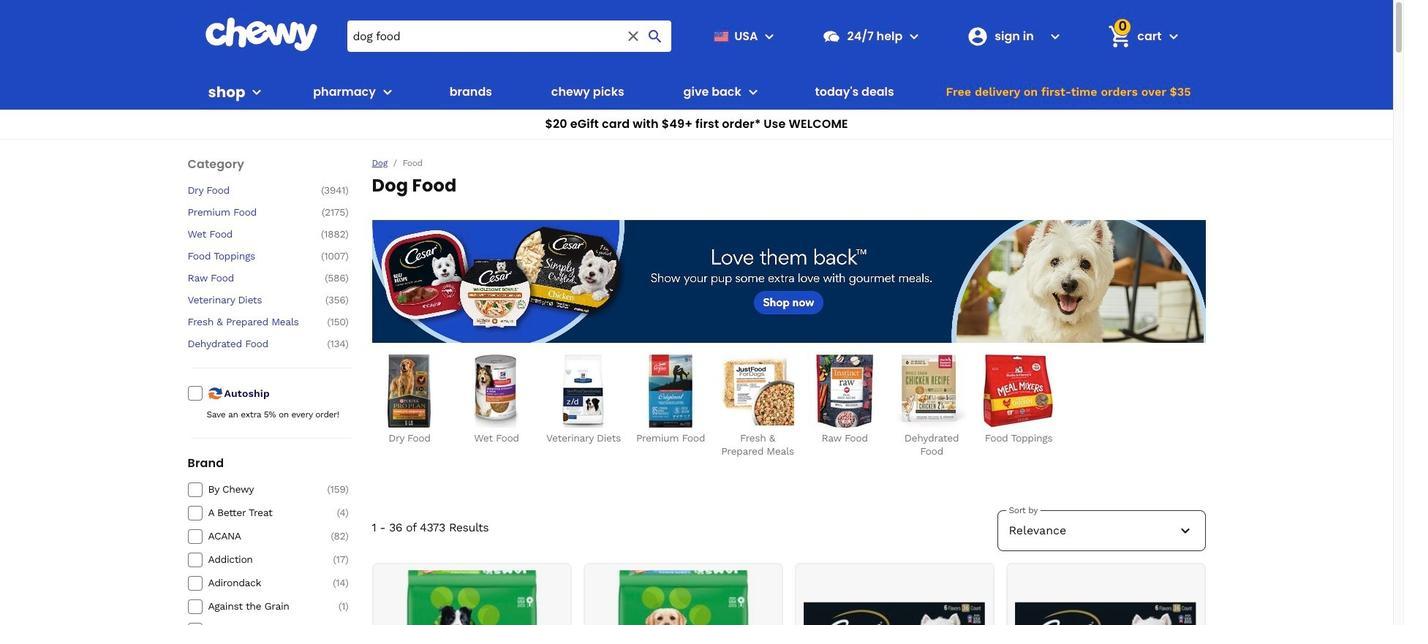 Task type: locate. For each thing, give the bounding box(es) containing it.
dry food image
[[373, 355, 446, 428]]

menu image up give back menu image at the top right
[[761, 27, 779, 45]]

list
[[372, 355, 1206, 458]]

help menu image
[[906, 27, 924, 45]]

chewy home image
[[205, 18, 318, 51]]

iams proactive health minichunks small kibble adult chicken & whole grain dry dog food, 40-lb bag image
[[381, 571, 563, 626]]

items image
[[1108, 23, 1133, 49]]

account menu image
[[1047, 27, 1065, 45]]

pharmacy menu image
[[379, 83, 397, 101]]

site banner
[[0, 0, 1394, 140]]

0 horizontal spatial menu image
[[248, 83, 266, 101]]

1 horizontal spatial menu image
[[761, 27, 779, 45]]

menu image down chewy home image
[[248, 83, 266, 101]]

cesar steak lovers variety pack small breed adult wet dog food trays, 3.5-oz, case of 36 image
[[1016, 571, 1197, 626]]

0 vertical spatial menu image
[[761, 27, 779, 45]]

chewy support image
[[823, 27, 842, 46]]

raw food image
[[809, 355, 882, 428]]

menu image
[[761, 27, 779, 45], [248, 83, 266, 101]]

premium food image
[[634, 355, 708, 428]]



Task type: vqa. For each thing, say whether or not it's contained in the screenshot.
ITEM
no



Task type: describe. For each thing, give the bounding box(es) containing it.
cart menu image
[[1165, 27, 1183, 45]]

love them back. show your pup some extra love with gourmet meals. shop now image
[[372, 220, 1206, 343]]

fresh & prepared meals image
[[721, 355, 795, 428]]

iams proactive health large breed with real chicken adult dry dog food, 40-lb bag image
[[593, 571, 774, 626]]

food toppings image
[[983, 355, 1056, 428]]

dehydrated food image
[[896, 355, 969, 428]]

veterinary diets image
[[547, 355, 621, 428]]

1 vertical spatial menu image
[[248, 83, 266, 101]]

submit search image
[[647, 27, 665, 45]]

Search text field
[[347, 20, 672, 52]]

cesar classic loaf in sauce variety pack grain-free small breed adult wet dog food trays, 3.5-oz, case of 36 image
[[804, 571, 986, 626]]

wet food image
[[460, 355, 533, 428]]

Product search field
[[347, 20, 672, 52]]

delete search image
[[625, 27, 643, 45]]

give back menu image
[[745, 83, 762, 101]]



